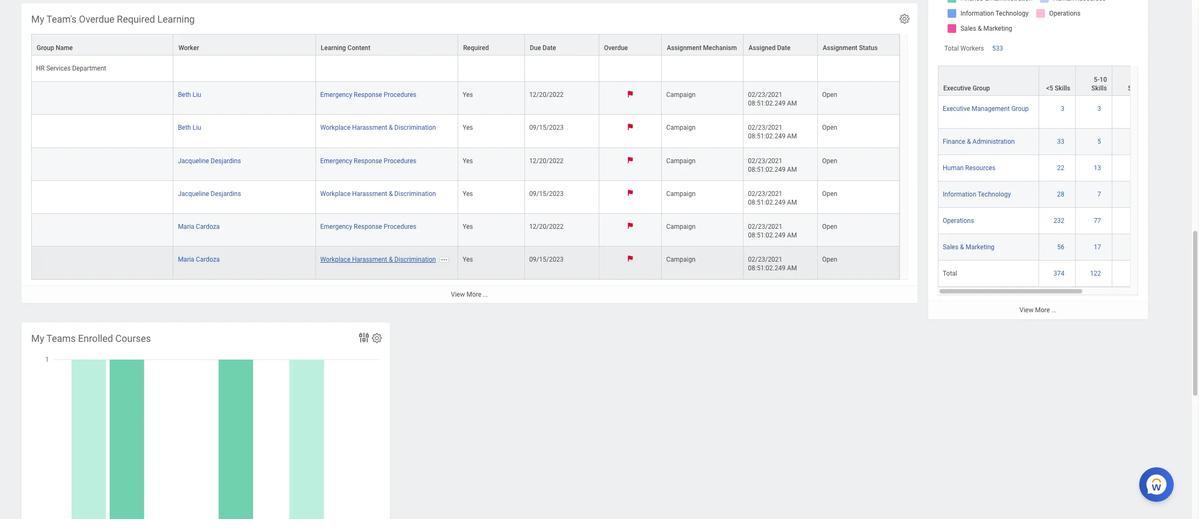 Task type: vqa. For each thing, say whether or not it's contained in the screenshot.
Successfully Completed corresponding to 01/20/2021 09:56:48 AM
no



Task type: describe. For each thing, give the bounding box(es) containing it.
cardoza for emergency
[[196, 223, 220, 230]]

courses
[[115, 333, 151, 344]]

assigned date
[[749, 44, 791, 52]]

row containing total
[[938, 261, 1191, 287]]

marketing
[[966, 244, 995, 251]]

emergency for desjardins
[[320, 157, 352, 165]]

assignment mechanism button
[[662, 35, 743, 55]]

533 button
[[992, 44, 1005, 53]]

my team's overdue required learning
[[31, 13, 195, 25]]

liu for workplace
[[193, 124, 201, 132]]

executive for executive group
[[943, 85, 971, 92]]

jacqueline desjardins link for emergency
[[178, 155, 241, 165]]

2 am from the top
[[787, 133, 797, 140]]

02/23/2021 for 4th the open element from the top of the my team's overdue required learning element
[[748, 190, 783, 197]]

information technology
[[943, 191, 1011, 198]]

am for fifth the open element from the top
[[787, 232, 797, 239]]

harassment for beth liu
[[352, 124, 387, 132]]

122
[[1090, 270, 1101, 278]]

group name button
[[32, 35, 173, 55]]

name
[[56, 44, 73, 52]]

02/23/2021 08:51:02.249 am for 4th the open element from the top of the my team's overdue required learning element
[[748, 190, 797, 206]]

5 button
[[1098, 138, 1103, 146]]

worker skills band element
[[928, 0, 1191, 319]]

row containing sales & marketing
[[938, 234, 1191, 261]]

row containing operations
[[938, 208, 1191, 234]]

finance
[[943, 138, 966, 146]]

due date
[[530, 44, 556, 52]]

open for first the open element from the top
[[822, 91, 837, 99]]

7 button
[[1098, 190, 1103, 199]]

open for second the open element from the top
[[822, 124, 837, 132]]

jacqueline desjardins for workplace
[[178, 190, 241, 197]]

due
[[530, 44, 541, 52]]

services
[[46, 65, 71, 72]]

operations
[[943, 217, 974, 225]]

4 campaign element from the top
[[666, 188, 696, 197]]

human resources link
[[943, 162, 996, 172]]

232 button
[[1054, 217, 1066, 225]]

12/20/2022 for maria cardoza
[[529, 223, 564, 230]]

worker button
[[174, 35, 315, 55]]

total for total element
[[943, 270, 957, 278]]

yes for maria cardoza link corresponding to emergency
[[463, 223, 473, 230]]

learning content button
[[316, 35, 458, 55]]

& for jacqueline desjardins
[[389, 190, 393, 197]]

cardoza for workplace
[[196, 256, 220, 263]]

12/20/2022 for beth liu
[[529, 91, 564, 99]]

& for beth liu
[[389, 124, 393, 132]]

skills for 11+ skills
[[1128, 85, 1144, 92]]

total workers
[[945, 45, 984, 52]]

campaign for "campaign" element for sixth the open element from the top
[[666, 256, 696, 263]]

team's
[[46, 13, 77, 25]]

row containing executive management group
[[938, 96, 1191, 129]]

1 3 from the left
[[1061, 105, 1065, 113]]

... for the left view more ... link
[[483, 291, 488, 298]]

view more ... for view more ... link inside worker skills band element
[[1020, 307, 1057, 314]]

77 button
[[1094, 217, 1103, 225]]

desjardins for emergency
[[211, 157, 241, 165]]

more inside worker skills band element
[[1035, 307, 1050, 314]]

discrimination for maria cardoza
[[395, 256, 436, 263]]

17 button
[[1094, 243, 1103, 252]]

response for cardoza
[[354, 223, 382, 230]]

view more ... link inside worker skills band element
[[928, 301, 1148, 319]]

executive group button
[[939, 66, 1039, 95]]

6 open element from the top
[[822, 254, 837, 263]]

teams
[[46, 333, 76, 344]]

maria cardoza link for emergency
[[178, 221, 220, 230]]

2 3 button from the left
[[1098, 105, 1103, 113]]

jacqueline for workplace harassment & discrimination
[[178, 190, 209, 197]]

... for view more ... link inside worker skills band element
[[1052, 307, 1057, 314]]

workplace harassment & discrimination for jacqueline desjardins
[[320, 190, 436, 197]]

group name
[[37, 44, 73, 52]]

28 button
[[1057, 190, 1066, 199]]

response for liu
[[354, 91, 382, 99]]

jacqueline desjardins link for workplace
[[178, 188, 241, 197]]

assignment status button
[[818, 35, 899, 55]]

maria cardoza for emergency
[[178, 223, 220, 230]]

33
[[1057, 138, 1065, 146]]

skills for <5 skills
[[1055, 85, 1071, 92]]

am for sixth the open element from the top
[[787, 264, 797, 272]]

02/23/2021 for fifth the open element from the top
[[748, 223, 783, 230]]

discrimination for beth liu
[[395, 124, 436, 132]]

executive group column header
[[938, 66, 1039, 97]]

13 button
[[1094, 164, 1103, 173]]

22
[[1057, 164, 1065, 172]]

17
[[1094, 244, 1101, 251]]

11+ skills image for 5
[[1117, 138, 1144, 146]]

11+ skills image for 13
[[1117, 164, 1144, 173]]

assigned date button
[[744, 35, 818, 55]]

workplace for liu
[[320, 124, 351, 132]]

2 02/23/2021 08:51:02.249 am from the top
[[748, 124, 797, 140]]

assignment status
[[823, 44, 878, 52]]

row containing human resources
[[938, 155, 1191, 182]]

campaign for "campaign" element associated with fifth the open element from the top
[[666, 223, 696, 230]]

& inside 'finance & administration' link
[[967, 138, 971, 146]]

& for maria cardoza
[[389, 256, 393, 263]]

open for 4th the open element from the top of the my team's overdue required learning element
[[822, 190, 837, 197]]

row containing finance & administration
[[938, 129, 1191, 155]]

02/23/2021 08:51:02.249 am for first the open element from the top
[[748, 91, 797, 107]]

status
[[859, 44, 878, 52]]

more inside my team's overdue required learning element
[[467, 291, 481, 298]]

13
[[1094, 164, 1101, 172]]

11+ skills image for 77
[[1117, 217, 1144, 225]]

1 3 button from the left
[[1061, 105, 1066, 113]]

emergency response procedures for maria cardoza
[[320, 223, 417, 230]]

374
[[1054, 270, 1065, 278]]

department
[[72, 65, 106, 72]]

56 button
[[1057, 243, 1066, 252]]

28
[[1057, 191, 1065, 198]]

executive group
[[943, 85, 990, 92]]

beth liu link for workplace
[[178, 122, 201, 132]]

hr
[[36, 65, 45, 72]]

executive management group link
[[943, 103, 1029, 113]]

workplace harassment & discrimination link for jacqueline desjardins
[[320, 188, 436, 197]]

sales & marketing
[[943, 244, 995, 251]]

date for due date
[[543, 44, 556, 52]]

discrimination for jacqueline desjardins
[[395, 190, 436, 197]]

02/23/2021 for sixth the open element from the top
[[748, 256, 783, 263]]

information technology link
[[943, 189, 1011, 198]]

view more ... for the left view more ... link
[[451, 291, 488, 298]]

08:51:02.249 for third the open element
[[748, 166, 786, 173]]

10
[[1100, 76, 1107, 84]]

5-
[[1094, 76, 1100, 84]]

56
[[1057, 244, 1065, 251]]

11+ skills button
[[1113, 66, 1149, 95]]

response for desjardins
[[354, 157, 382, 165]]

122 button
[[1090, 269, 1103, 278]]

hr services department row
[[31, 56, 900, 82]]

worker
[[178, 44, 199, 52]]

sales & marketing link
[[943, 241, 995, 251]]

total element
[[943, 268, 957, 278]]

due date button
[[525, 35, 599, 55]]

my teams enrolled courses
[[31, 333, 151, 344]]

4 open element from the top
[[822, 188, 837, 197]]

<5 skills
[[1046, 85, 1071, 92]]

jacqueline for emergency response procedures
[[178, 157, 209, 165]]

campaign for first the open element from the top's "campaign" element
[[666, 91, 696, 99]]

yes for beth liu link associated with emergency
[[463, 91, 473, 99]]

resources
[[965, 164, 996, 172]]

beth for workplace harassment & discrimination
[[178, 124, 191, 132]]

human
[[943, 164, 964, 172]]

beth liu link for emergency
[[178, 89, 201, 99]]

human resources
[[943, 164, 996, 172]]

assignment mechanism
[[667, 44, 737, 52]]

learning inside popup button
[[321, 44, 346, 52]]

technology
[[978, 191, 1011, 198]]

open for fifth the open element from the top
[[822, 223, 837, 230]]

desjardins for workplace
[[211, 190, 241, 197]]

09/15/2023 for beth liu
[[529, 124, 564, 132]]

374 button
[[1054, 269, 1066, 278]]

workers
[[961, 45, 984, 52]]

row containing information technology
[[938, 182, 1191, 208]]

management
[[972, 105, 1010, 113]]

emergency for cardoza
[[320, 223, 352, 230]]

5-10 skills column header
[[1076, 66, 1113, 97]]



Task type: locate. For each thing, give the bounding box(es) containing it.
executive for executive management group
[[943, 105, 970, 113]]

harassment for maria cardoza
[[352, 256, 387, 263]]

2 workplace from the top
[[320, 190, 351, 197]]

configure my team's overdue required learning image
[[899, 13, 911, 25]]

0 vertical spatial workplace
[[320, 124, 351, 132]]

1 open from the top
[[822, 91, 837, 99]]

2 vertical spatial group
[[1012, 105, 1029, 113]]

1 horizontal spatial required
[[463, 44, 489, 52]]

0 vertical spatial beth liu
[[178, 91, 201, 99]]

08:51:02.249 for 4th the open element from the top of the my team's overdue required learning element
[[748, 199, 786, 206]]

1 skills from the left
[[1055, 85, 1071, 92]]

11+ skills image for 7
[[1117, 190, 1144, 199]]

total
[[945, 45, 959, 52], [943, 270, 957, 278]]

view more ... inside worker skills band element
[[1020, 307, 1057, 314]]

1 harassment from the top
[[352, 124, 387, 132]]

02/23/2021 08:51:02.249 am
[[748, 91, 797, 107], [748, 124, 797, 140], [748, 157, 797, 173], [748, 190, 797, 206], [748, 223, 797, 239], [748, 256, 797, 272]]

2 response from the top
[[354, 157, 382, 165]]

0 horizontal spatial assignment
[[667, 44, 702, 52]]

11+ skills
[[1128, 76, 1144, 92]]

<5
[[1046, 85, 1053, 92]]

2 vertical spatial emergency response procedures
[[320, 223, 417, 230]]

workplace for cardoza
[[320, 256, 351, 263]]

2 jacqueline from the top
[[178, 190, 209, 197]]

assignment left status
[[823, 44, 858, 52]]

0 vertical spatial response
[[354, 91, 382, 99]]

0 vertical spatial view more ...
[[451, 291, 488, 298]]

assignment for assignment status
[[823, 44, 858, 52]]

procedures
[[384, 91, 417, 99], [384, 157, 417, 165], [384, 223, 417, 230]]

2 beth liu from the top
[[178, 124, 201, 132]]

3 procedures from the top
[[384, 223, 417, 230]]

2 beth from the top
[[178, 124, 191, 132]]

open for third the open element
[[822, 157, 837, 165]]

1 horizontal spatial 3 button
[[1098, 105, 1103, 113]]

4 02/23/2021 from the top
[[748, 190, 783, 197]]

beth liu for emergency
[[178, 91, 201, 99]]

1 vertical spatial emergency response procedures link
[[320, 155, 417, 165]]

executive up executive management group link in the right top of the page
[[943, 85, 971, 92]]

0 horizontal spatial more
[[467, 291, 481, 298]]

my for my team's overdue required learning
[[31, 13, 44, 25]]

1 liu from the top
[[193, 91, 201, 99]]

response
[[354, 91, 382, 99], [354, 157, 382, 165], [354, 223, 382, 230]]

1 assignment from the left
[[667, 44, 702, 52]]

02/23/2021 for first the open element from the top
[[748, 91, 783, 99]]

assignment left mechanism
[[667, 44, 702, 52]]

skills down '5-'
[[1092, 85, 1107, 92]]

0 vertical spatial emergency response procedures
[[320, 91, 417, 99]]

0 vertical spatial harassment
[[352, 124, 387, 132]]

campaign element for first the open element from the top
[[666, 89, 696, 99]]

1 vertical spatial beth liu
[[178, 124, 201, 132]]

3 12/20/2022 from the top
[[529, 223, 564, 230]]

executive inside 'popup button'
[[943, 85, 971, 92]]

1 vertical spatial 09/15/2023
[[529, 190, 564, 197]]

0 vertical spatial jacqueline desjardins link
[[178, 155, 241, 165]]

1 vertical spatial workplace harassment & discrimination link
[[320, 188, 436, 197]]

beth liu for workplace
[[178, 124, 201, 132]]

2 liu from the top
[[193, 124, 201, 132]]

08:51:02.249
[[748, 100, 786, 107], [748, 133, 786, 140], [748, 166, 786, 173], [748, 199, 786, 206], [748, 232, 786, 239], [748, 264, 786, 272]]

1 vertical spatial required
[[463, 44, 489, 52]]

yes for jacqueline desjardins link for workplace
[[463, 190, 473, 197]]

0 vertical spatial total
[[945, 45, 959, 52]]

enrolled
[[78, 333, 113, 344]]

emergency response procedures link for maria cardoza
[[320, 221, 417, 230]]

1 vertical spatial workplace harassment & discrimination
[[320, 190, 436, 197]]

2 12/20/2022 from the top
[[529, 157, 564, 165]]

date
[[543, 44, 556, 52], [777, 44, 791, 52]]

content
[[348, 44, 371, 52]]

row containing group name
[[31, 34, 900, 56]]

my inside 'element'
[[31, 333, 44, 344]]

3 discrimination from the top
[[395, 256, 436, 263]]

11+ skills image for 17
[[1117, 243, 1144, 252]]

group inside 'popup button'
[[973, 85, 990, 92]]

1 emergency response procedures from the top
[[320, 91, 417, 99]]

0 horizontal spatial skills
[[1055, 85, 1071, 92]]

0 vertical spatial cardoza
[[196, 223, 220, 230]]

5 11+ skills image from the top
[[1117, 217, 1144, 225]]

1 horizontal spatial 3
[[1098, 105, 1101, 113]]

3 emergency from the top
[[320, 223, 352, 230]]

3 02/23/2021 08:51:02.249 am from the top
[[748, 157, 797, 173]]

1 horizontal spatial view
[[1020, 307, 1034, 314]]

total down sales
[[943, 270, 957, 278]]

4 11+ skills image from the top
[[1117, 190, 1144, 199]]

hr services department
[[36, 65, 106, 72]]

232
[[1054, 217, 1065, 225]]

0 horizontal spatial view more ... link
[[22, 285, 918, 303]]

1 horizontal spatial ...
[[1052, 307, 1057, 314]]

harassment
[[352, 124, 387, 132], [352, 190, 387, 197], [352, 256, 387, 263]]

2 campaign element from the top
[[666, 122, 696, 132]]

2 vertical spatial workplace harassment & discrimination
[[320, 256, 436, 263]]

3 workplace harassment & discrimination link from the top
[[320, 254, 436, 263]]

workplace
[[320, 124, 351, 132], [320, 190, 351, 197], [320, 256, 351, 263]]

1 my from the top
[[31, 13, 44, 25]]

... inside worker skills band element
[[1052, 307, 1057, 314]]

1 vertical spatial emergency response procedures
[[320, 157, 417, 165]]

skills right <5
[[1055, 85, 1071, 92]]

campaign element for third the open element
[[666, 155, 696, 165]]

1 11+ skills image from the top
[[1117, 105, 1144, 113]]

11+ skills image right 7 button at the right top
[[1117, 190, 1144, 199]]

5 02/23/2021 from the top
[[748, 223, 783, 230]]

1 workplace harassment & discrimination from the top
[[320, 124, 436, 132]]

workplace harassment & discrimination link for maria cardoza
[[320, 254, 436, 263]]

learning left content
[[321, 44, 346, 52]]

view inside my team's overdue required learning element
[[451, 291, 465, 298]]

... inside my team's overdue required learning element
[[483, 291, 488, 298]]

& inside sales & marketing link
[[960, 244, 964, 251]]

4 open from the top
[[822, 190, 837, 197]]

jacqueline desjardins for emergency
[[178, 157, 241, 165]]

2 3 from the left
[[1098, 105, 1101, 113]]

11+ skills image right 17 button
[[1117, 243, 1144, 252]]

3 campaign from the top
[[666, 157, 696, 165]]

<5 skills button
[[1039, 66, 1075, 95]]

assignment inside popup button
[[823, 44, 858, 52]]

12/20/2022 for jacqueline desjardins
[[529, 157, 564, 165]]

11+ skills image right the 122 button
[[1117, 269, 1144, 278]]

0 vertical spatial my
[[31, 13, 44, 25]]

emergency response procedures for beth liu
[[320, 91, 417, 99]]

2 open from the top
[[822, 124, 837, 132]]

beth for emergency response procedures
[[178, 91, 191, 99]]

0 horizontal spatial view more ...
[[451, 291, 488, 298]]

1 vertical spatial maria cardoza link
[[178, 254, 220, 263]]

skills inside 'popup button'
[[1128, 85, 1144, 92]]

2 skills from the left
[[1092, 85, 1107, 92]]

6 02/23/2021 from the top
[[748, 256, 783, 263]]

3 08:51:02.249 from the top
[[748, 166, 786, 173]]

1 vertical spatial maria cardoza
[[178, 256, 220, 263]]

02/23/2021 08:51:02.249 am for sixth the open element from the top
[[748, 256, 797, 272]]

jacqueline
[[178, 157, 209, 165], [178, 190, 209, 197]]

11+
[[1133, 76, 1144, 84]]

02/23/2021 08:51:02.249 am for fifth the open element from the top
[[748, 223, 797, 239]]

discrimination
[[395, 124, 436, 132], [395, 190, 436, 197], [395, 256, 436, 263]]

7
[[1098, 191, 1101, 198]]

1 horizontal spatial assignment
[[823, 44, 858, 52]]

emergency for liu
[[320, 91, 352, 99]]

1 beth from the top
[[178, 91, 191, 99]]

maria cardoza for workplace
[[178, 256, 220, 263]]

row
[[31, 34, 900, 56], [938, 66, 1191, 97], [31, 82, 900, 115], [938, 96, 1191, 129], [31, 115, 900, 148], [938, 129, 1191, 155], [31, 148, 900, 181], [938, 155, 1191, 182], [31, 181, 900, 214], [938, 182, 1191, 208], [938, 208, 1191, 234], [31, 214, 900, 247], [938, 234, 1191, 261], [31, 247, 900, 280], [938, 261, 1191, 287]]

0 vertical spatial ...
[[483, 291, 488, 298]]

procedures for maria cardoza
[[384, 223, 417, 230]]

5 campaign element from the top
[[666, 221, 696, 230]]

0 vertical spatial learning
[[157, 13, 195, 25]]

2 jacqueline desjardins from the top
[[178, 190, 241, 197]]

1 maria from the top
[[178, 223, 194, 230]]

my left teams
[[31, 333, 44, 344]]

2 vertical spatial harassment
[[352, 256, 387, 263]]

emergency response procedures for jacqueline desjardins
[[320, 157, 417, 165]]

2 my from the top
[[31, 333, 44, 344]]

0 vertical spatial overdue
[[79, 13, 115, 25]]

skills
[[1055, 85, 1071, 92], [1092, 85, 1107, 92], [1128, 85, 1144, 92]]

6 yes from the top
[[463, 256, 473, 263]]

maria for emergency response procedures
[[178, 223, 194, 230]]

1 vertical spatial ...
[[1052, 307, 1057, 314]]

cell
[[316, 56, 458, 82], [458, 56, 525, 82], [525, 56, 599, 82], [599, 56, 662, 82], [662, 56, 744, 82], [744, 56, 818, 82], [818, 56, 900, 82], [31, 82, 174, 115], [31, 115, 174, 148], [31, 148, 174, 181], [31, 181, 174, 214], [31, 214, 174, 247], [31, 247, 174, 280]]

2 date from the left
[[777, 44, 791, 52]]

0 vertical spatial jacqueline desjardins
[[178, 157, 241, 165]]

date right due
[[543, 44, 556, 52]]

6 08:51:02.249 from the top
[[748, 264, 786, 272]]

1 horizontal spatial skills
[[1092, 85, 1107, 92]]

5 open from the top
[[822, 223, 837, 230]]

1 vertical spatial executive
[[943, 105, 970, 113]]

executive down 'executive group'
[[943, 105, 970, 113]]

workplace harassment & discrimination link for beth liu
[[320, 122, 436, 132]]

0 vertical spatial beth liu link
[[178, 89, 201, 99]]

2 discrimination from the top
[[395, 190, 436, 197]]

2 horizontal spatial skills
[[1128, 85, 1144, 92]]

open
[[822, 91, 837, 99], [822, 124, 837, 132], [822, 157, 837, 165], [822, 190, 837, 197], [822, 223, 837, 230], [822, 256, 837, 263]]

3 down 5-10 skills
[[1098, 105, 1101, 113]]

2 emergency response procedures from the top
[[320, 157, 417, 165]]

assigned
[[749, 44, 776, 52]]

0 vertical spatial procedures
[[384, 91, 417, 99]]

1 cardoza from the top
[[196, 223, 220, 230]]

1 beth liu link from the top
[[178, 89, 201, 99]]

procedures for beth liu
[[384, 91, 417, 99]]

0 vertical spatial maria cardoza link
[[178, 221, 220, 230]]

my left team's
[[31, 13, 44, 25]]

3 emergency response procedures link from the top
[[320, 221, 417, 230]]

administration
[[973, 138, 1015, 146]]

overdue
[[79, 13, 115, 25], [604, 44, 628, 52]]

3 button down <5 skills
[[1061, 105, 1066, 113]]

3 02/23/2021 from the top
[[748, 157, 783, 165]]

1 vertical spatial liu
[[193, 124, 201, 132]]

am for third the open element
[[787, 166, 797, 173]]

required
[[117, 13, 155, 25], [463, 44, 489, 52]]

2 workplace harassment & discrimination from the top
[[320, 190, 436, 197]]

operations link
[[943, 215, 974, 225]]

3 workplace harassment & discrimination from the top
[[320, 256, 436, 263]]

finance & administration link
[[943, 136, 1015, 146]]

5
[[1098, 138, 1101, 146]]

1 response from the top
[[354, 91, 382, 99]]

0 vertical spatial workplace harassment & discrimination link
[[320, 122, 436, 132]]

2 08:51:02.249 from the top
[[748, 133, 786, 140]]

maria cardoza link
[[178, 221, 220, 230], [178, 254, 220, 263]]

1 vertical spatial beth
[[178, 124, 191, 132]]

1 vertical spatial learning
[[321, 44, 346, 52]]

2 vertical spatial 09/15/2023
[[529, 256, 564, 263]]

2 vertical spatial workplace harassment & discrimination link
[[320, 254, 436, 263]]

campaign for third the open element "campaign" element
[[666, 157, 696, 165]]

77
[[1094, 217, 1101, 225]]

4 yes from the top
[[463, 190, 473, 197]]

configure my teams enrolled courses image
[[371, 332, 383, 344]]

1 vertical spatial jacqueline desjardins link
[[178, 188, 241, 197]]

5 02/23/2021 08:51:02.249 am from the top
[[748, 223, 797, 239]]

2 cardoza from the top
[[196, 256, 220, 263]]

6 02/23/2021 08:51:02.249 am from the top
[[748, 256, 797, 272]]

required up group name popup button
[[117, 13, 155, 25]]

1 vertical spatial workplace
[[320, 190, 351, 197]]

sales
[[943, 244, 959, 251]]

2 jacqueline desjardins link from the top
[[178, 188, 241, 197]]

total left 'workers'
[[945, 45, 959, 52]]

mechanism
[[703, 44, 737, 52]]

1 campaign from the top
[[666, 91, 696, 99]]

cardoza
[[196, 223, 220, 230], [196, 256, 220, 263]]

1 vertical spatial beth liu link
[[178, 122, 201, 132]]

11+ skills image for 3
[[1117, 105, 1144, 113]]

1 vertical spatial maria
[[178, 256, 194, 263]]

22 button
[[1057, 164, 1066, 173]]

3 open from the top
[[822, 157, 837, 165]]

2 vertical spatial procedures
[[384, 223, 417, 230]]

workplace harassment & discrimination link
[[320, 122, 436, 132], [320, 188, 436, 197], [320, 254, 436, 263]]

2 yes from the top
[[463, 124, 473, 132]]

open for sixth the open element from the top
[[822, 256, 837, 263]]

executive management group
[[943, 105, 1029, 113]]

1 procedures from the top
[[384, 91, 417, 99]]

0 horizontal spatial 3
[[1061, 105, 1065, 113]]

group
[[37, 44, 54, 52], [973, 85, 990, 92], [1012, 105, 1029, 113]]

2 vertical spatial emergency response procedures link
[[320, 221, 417, 230]]

1 horizontal spatial view more ...
[[1020, 307, 1057, 314]]

1 horizontal spatial date
[[777, 44, 791, 52]]

campaign element
[[666, 89, 696, 99], [666, 122, 696, 132], [666, 155, 696, 165], [666, 188, 696, 197], [666, 221, 696, 230], [666, 254, 696, 263]]

yes for workplace maria cardoza link
[[463, 256, 473, 263]]

date right assigned
[[777, 44, 791, 52]]

0 vertical spatial desjardins
[[211, 157, 241, 165]]

3 open element from the top
[[822, 155, 837, 165]]

2 maria cardoza from the top
[[178, 256, 220, 263]]

2 emergency response procedures link from the top
[[320, 155, 417, 165]]

1 desjardins from the top
[[211, 157, 241, 165]]

my teams enrolled courses element
[[22, 323, 390, 519]]

0 vertical spatial maria cardoza
[[178, 223, 220, 230]]

1 vertical spatial response
[[354, 157, 382, 165]]

1 horizontal spatial learning
[[321, 44, 346, 52]]

my
[[31, 13, 44, 25], [31, 333, 44, 344]]

jacqueline desjardins link
[[178, 155, 241, 165], [178, 188, 241, 197]]

1 vertical spatial discrimination
[[395, 190, 436, 197]]

am for 4th the open element from the top of the my team's overdue required learning element
[[787, 199, 797, 206]]

assignment inside popup button
[[667, 44, 702, 52]]

02/23/2021 for third the open element
[[748, 157, 783, 165]]

11+ skills image right 13 button
[[1117, 164, 1144, 173]]

1 horizontal spatial overdue
[[604, 44, 628, 52]]

emergency response procedures link for jacqueline desjardins
[[320, 155, 417, 165]]

0 vertical spatial executive
[[943, 85, 971, 92]]

group up executive management group link in the right top of the page
[[973, 85, 990, 92]]

jacqueline desjardins
[[178, 157, 241, 165], [178, 190, 241, 197]]

yes for jacqueline desjardins link associated with emergency
[[463, 157, 473, 165]]

1 vertical spatial overdue
[[604, 44, 628, 52]]

skills down 11+
[[1128, 85, 1144, 92]]

row containing 5-10 skills
[[938, 66, 1191, 97]]

2 harassment from the top
[[352, 190, 387, 197]]

0 vertical spatial 12/20/2022
[[529, 91, 564, 99]]

0 horizontal spatial learning
[[157, 13, 195, 25]]

09/15/2023 for jacqueline desjardins
[[529, 190, 564, 197]]

5 open element from the top
[[822, 221, 837, 230]]

02/23/2021 08:51:02.249 am for third the open element
[[748, 157, 797, 173]]

required up hr services department row
[[463, 44, 489, 52]]

learning
[[157, 13, 195, 25], [321, 44, 346, 52]]

1 vertical spatial total
[[943, 270, 957, 278]]

5-10 skills button
[[1076, 66, 1112, 95]]

1 vertical spatial desjardins
[[211, 190, 241, 197]]

3 am from the top
[[787, 166, 797, 173]]

overdue button
[[599, 35, 662, 55]]

am
[[787, 100, 797, 107], [787, 133, 797, 140], [787, 166, 797, 173], [787, 199, 797, 206], [787, 232, 797, 239], [787, 264, 797, 272]]

maria cardoza link for workplace
[[178, 254, 220, 263]]

5-10 skills
[[1092, 76, 1107, 92]]

view inside worker skills band element
[[1020, 307, 1034, 314]]

3 09/15/2023 from the top
[[529, 256, 564, 263]]

33 button
[[1057, 138, 1066, 146]]

group left name
[[37, 44, 54, 52]]

11+ skills image right 5 button
[[1117, 138, 1144, 146]]

assignment for assignment mechanism
[[667, 44, 702, 52]]

executive
[[943, 85, 971, 92], [943, 105, 970, 113]]

1 horizontal spatial view more ... link
[[928, 301, 1148, 319]]

learning up worker
[[157, 13, 195, 25]]

0 vertical spatial workplace harassment & discrimination
[[320, 124, 436, 132]]

11+ skills image down 11+ skills
[[1117, 105, 1144, 113]]

2 02/23/2021 from the top
[[748, 124, 783, 132]]

open element
[[822, 89, 837, 99], [822, 122, 837, 132], [822, 155, 837, 165], [822, 188, 837, 197], [822, 221, 837, 230], [822, 254, 837, 263]]

1 jacqueline from the top
[[178, 157, 209, 165]]

1 open element from the top
[[822, 89, 837, 99]]

workplace harassment & discrimination
[[320, 124, 436, 132], [320, 190, 436, 197], [320, 256, 436, 263]]

emergency response procedures link for beth liu
[[320, 89, 417, 99]]

view for the left view more ... link
[[451, 291, 465, 298]]

1 vertical spatial procedures
[[384, 157, 417, 165]]

...
[[483, 291, 488, 298], [1052, 307, 1057, 314]]

view more ...
[[451, 291, 488, 298], [1020, 307, 1057, 314]]

0 vertical spatial discrimination
[[395, 124, 436, 132]]

date for assigned date
[[777, 44, 791, 52]]

4 08:51:02.249 from the top
[[748, 199, 786, 206]]

workplace harassment & discrimination for maria cardoza
[[320, 256, 436, 263]]

total inside row
[[943, 270, 957, 278]]

my team's overdue required learning element
[[22, 3, 918, 303]]

campaign for 3rd "campaign" element from the bottom of the my team's overdue required learning element
[[666, 190, 696, 197]]

maria for workplace harassment & discrimination
[[178, 256, 194, 263]]

3 harassment from the top
[[352, 256, 387, 263]]

more
[[467, 291, 481, 298], [1035, 307, 1050, 314]]

finance & administration
[[943, 138, 1015, 146]]

group right "management"
[[1012, 105, 1029, 113]]

0 vertical spatial required
[[117, 13, 155, 25]]

overdue inside popup button
[[604, 44, 628, 52]]

3 11+ skills image from the top
[[1117, 164, 1144, 173]]

2 open element from the top
[[822, 122, 837, 132]]

1 maria cardoza from the top
[[178, 223, 220, 230]]

view
[[451, 291, 465, 298], [1020, 307, 1034, 314]]

information
[[943, 191, 977, 198]]

1 02/23/2021 from the top
[[748, 91, 783, 99]]

desjardins
[[211, 157, 241, 165], [211, 190, 241, 197]]

1 vertical spatial view more ...
[[1020, 307, 1057, 314]]

5 am from the top
[[787, 232, 797, 239]]

group inside popup button
[[37, 44, 54, 52]]

yes
[[463, 91, 473, 99], [463, 124, 473, 132], [463, 157, 473, 165], [463, 190, 473, 197], [463, 223, 473, 230], [463, 256, 473, 263]]

1 vertical spatial my
[[31, 333, 44, 344]]

1 vertical spatial jacqueline desjardins
[[178, 190, 241, 197]]

0 horizontal spatial view
[[451, 291, 465, 298]]

1 maria cardoza link from the top
[[178, 221, 220, 230]]

08:51:02.249 for sixth the open element from the top
[[748, 264, 786, 272]]

1 vertical spatial more
[[1035, 307, 1050, 314]]

my for my teams enrolled courses
[[31, 333, 44, 344]]

3 button down 5-10 skills
[[1098, 105, 1103, 113]]

view for view more ... link inside worker skills band element
[[1020, 307, 1034, 314]]

0 vertical spatial view
[[451, 291, 465, 298]]

0 horizontal spatial required
[[117, 13, 155, 25]]

1 workplace harassment & discrimination link from the top
[[320, 122, 436, 132]]

2 horizontal spatial group
[[1012, 105, 1029, 113]]

campaign element for sixth the open element from the top
[[666, 254, 696, 263]]

11+ skills image for 122
[[1117, 269, 1144, 278]]

3 response from the top
[[354, 223, 382, 230]]

1 emergency response procedures link from the top
[[320, 89, 417, 99]]

0 horizontal spatial 3 button
[[1061, 105, 1066, 113]]

5 campaign from the top
[[666, 223, 696, 230]]

1 vertical spatial jacqueline
[[178, 190, 209, 197]]

0 horizontal spatial overdue
[[79, 13, 115, 25]]

1 vertical spatial group
[[973, 85, 990, 92]]

0 vertical spatial jacqueline
[[178, 157, 209, 165]]

11+ skills image
[[1117, 105, 1144, 113], [1117, 138, 1144, 146], [1117, 164, 1144, 173], [1117, 190, 1144, 199], [1117, 217, 1144, 225], [1117, 243, 1144, 252], [1117, 269, 1144, 278]]

configure and view chart data image
[[358, 331, 371, 344]]

2 vertical spatial 12/20/2022
[[529, 223, 564, 230]]

campaign
[[666, 91, 696, 99], [666, 124, 696, 132], [666, 157, 696, 165], [666, 190, 696, 197], [666, 223, 696, 230], [666, 256, 696, 263]]

2 vertical spatial discrimination
[[395, 256, 436, 263]]

workplace harassment & discrimination for beth liu
[[320, 124, 436, 132]]

1 horizontal spatial group
[[973, 85, 990, 92]]

2 maria cardoza link from the top
[[178, 254, 220, 263]]

required inside popup button
[[463, 44, 489, 52]]

6 campaign element from the top
[[666, 254, 696, 263]]

2 maria from the top
[[178, 256, 194, 263]]

view more ... inside my team's overdue required learning element
[[451, 291, 488, 298]]

533
[[992, 45, 1003, 52]]

6 11+ skills image from the top
[[1117, 243, 1144, 252]]

08:51:02.249 for first the open element from the top
[[748, 100, 786, 107]]

7 11+ skills image from the top
[[1117, 269, 1144, 278]]

08:51:02.249 for fifth the open element from the top
[[748, 232, 786, 239]]

required button
[[458, 35, 524, 55]]

0 vertical spatial more
[[467, 291, 481, 298]]

3 down <5 skills
[[1061, 105, 1065, 113]]

0 horizontal spatial date
[[543, 44, 556, 52]]

1 emergency from the top
[[320, 91, 352, 99]]

0 vertical spatial 09/15/2023
[[529, 124, 564, 132]]

beth liu link
[[178, 89, 201, 99], [178, 122, 201, 132]]

3 skills from the left
[[1128, 85, 1144, 92]]

0 vertical spatial beth
[[178, 91, 191, 99]]

campaign element for fifth the open element from the top
[[666, 221, 696, 230]]

procedures for jacqueline desjardins
[[384, 157, 417, 165]]

0 horizontal spatial group
[[37, 44, 54, 52]]

total for total workers
[[945, 45, 959, 52]]

11+ skills image right 77 button
[[1117, 217, 1144, 225]]

2 procedures from the top
[[384, 157, 417, 165]]

learning content
[[321, 44, 371, 52]]

<5 skills column header
[[1039, 66, 1076, 97]]

0 vertical spatial emergency
[[320, 91, 352, 99]]

am for first the open element from the top
[[787, 100, 797, 107]]

3 campaign element from the top
[[666, 155, 696, 165]]

12/20/2022
[[529, 91, 564, 99], [529, 157, 564, 165], [529, 223, 564, 230]]

harassment for jacqueline desjardins
[[352, 190, 387, 197]]

3 emergency response procedures from the top
[[320, 223, 417, 230]]

1 horizontal spatial more
[[1035, 307, 1050, 314]]

1 date from the left
[[543, 44, 556, 52]]

1 discrimination from the top
[[395, 124, 436, 132]]



